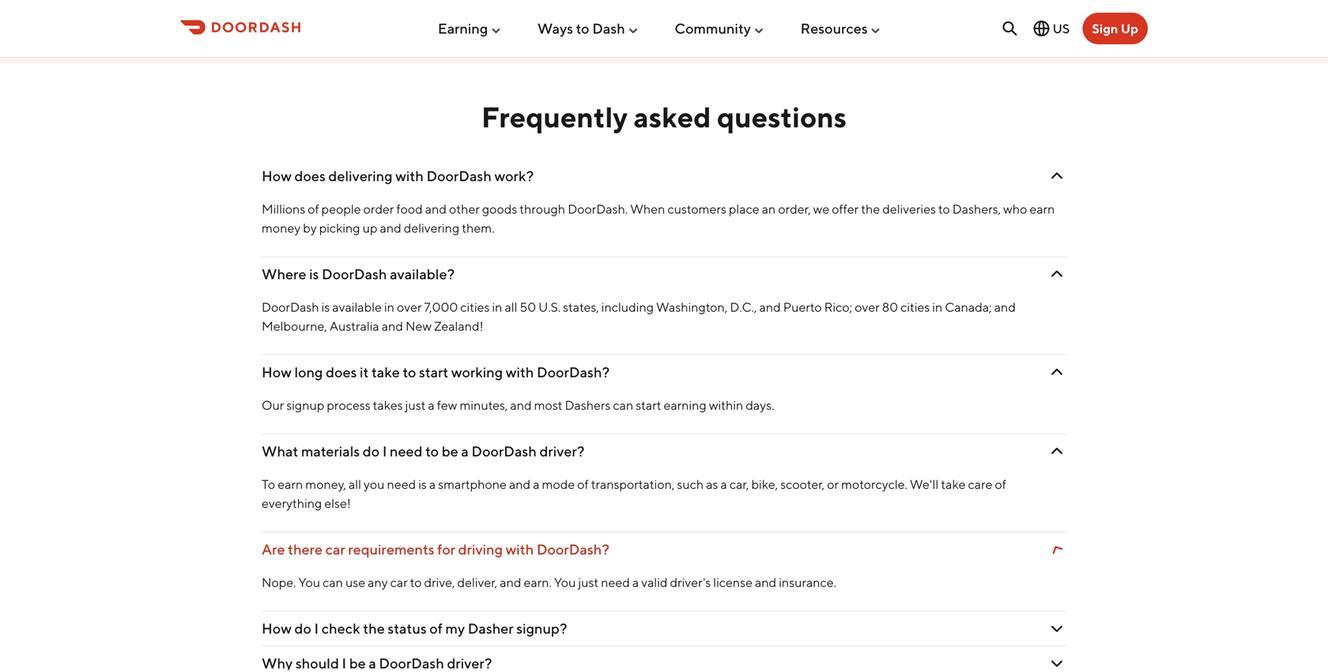 Task type: vqa. For each thing, say whether or not it's contained in the screenshot.
the
yes



Task type: locate. For each thing, give the bounding box(es) containing it.
is inside doordash is available in over 7,000 cities in all 50 u.s. states, including washington, d.c., and puerto rico; over 80 cities in canada; and melbourne, australia and new zealand!
[[322, 299, 330, 314]]

doordash
[[427, 167, 492, 184], [322, 265, 387, 282], [262, 299, 319, 314], [472, 443, 537, 460]]

you right nope.
[[299, 575, 320, 590]]

everything
[[262, 496, 322, 511]]

1 vertical spatial just
[[579, 575, 599, 590]]

and
[[425, 201, 447, 216], [380, 220, 402, 235], [760, 299, 781, 314], [995, 299, 1016, 314], [382, 318, 403, 333], [511, 397, 532, 413], [509, 477, 531, 492], [500, 575, 522, 590], [755, 575, 777, 590]]

is
[[309, 265, 319, 282], [322, 299, 330, 314], [419, 477, 427, 492]]

chevron down image for how do i check the status of my dasher signup?
[[1048, 619, 1067, 638]]

and right food
[[425, 201, 447, 216]]

with
[[396, 167, 424, 184], [506, 363, 534, 380], [506, 541, 534, 558]]

1 vertical spatial i
[[314, 620, 319, 637]]

new
[[406, 318, 432, 333]]

use
[[346, 575, 366, 590]]

0 horizontal spatial you
[[299, 575, 320, 590]]

there
[[288, 541, 323, 558]]

dashers
[[565, 397, 611, 413]]

does up millions
[[295, 167, 326, 184]]

need left be at the bottom of the page
[[390, 443, 423, 460]]

days.
[[746, 397, 775, 413]]

0 horizontal spatial is
[[309, 265, 319, 282]]

delivering inside millions of people order food and other goods through doordash. when customers place an order, we offer the deliveries to dashers, who earn money by picking up and delivering them.
[[404, 220, 460, 235]]

car
[[326, 541, 345, 558], [390, 575, 408, 590]]

with up our signup process takes just a few minutes, and most dashers can start earning within days.
[[506, 363, 534, 380]]

2 horizontal spatial in
[[933, 299, 943, 314]]

4 chevron down image from the top
[[1048, 540, 1067, 559]]

1 horizontal spatial car
[[390, 575, 408, 590]]

where
[[262, 265, 307, 282]]

doordash? up dashers
[[537, 363, 610, 380]]

in left 50
[[492, 299, 503, 314]]

1 in from the left
[[384, 299, 395, 314]]

status
[[388, 620, 427, 637]]

5 chevron down image from the top
[[1048, 619, 1067, 638]]

1 horizontal spatial cities
[[901, 299, 930, 314]]

0 vertical spatial can
[[613, 397, 634, 413]]

it
[[360, 363, 369, 380]]

d.c.,
[[730, 299, 757, 314]]

1 vertical spatial the
[[363, 620, 385, 637]]

in right available
[[384, 299, 395, 314]]

0 horizontal spatial start
[[419, 363, 449, 380]]

does left it
[[326, 363, 357, 380]]

i left check
[[314, 620, 319, 637]]

1 vertical spatial can
[[323, 575, 343, 590]]

how for how do i check the status of my dasher signup?
[[262, 620, 292, 637]]

1 horizontal spatial is
[[322, 299, 330, 314]]

do up you
[[363, 443, 380, 460]]

0 horizontal spatial does
[[295, 167, 326, 184]]

in
[[384, 299, 395, 314], [492, 299, 503, 314], [933, 299, 943, 314]]

1 horizontal spatial take
[[942, 477, 966, 492]]

of right care on the right of the page
[[996, 477, 1007, 492]]

a right be at the bottom of the page
[[461, 443, 469, 460]]

them.
[[462, 220, 495, 235]]

earn
[[1030, 201, 1056, 216], [278, 477, 303, 492]]

in left canada;
[[933, 299, 943, 314]]

1 horizontal spatial over
[[855, 299, 880, 314]]

us
[[1053, 21, 1071, 36]]

to left dash
[[576, 20, 590, 37]]

50
[[520, 299, 536, 314]]

of up by
[[308, 201, 319, 216]]

0 horizontal spatial in
[[384, 299, 395, 314]]

chevron down image
[[1048, 265, 1067, 284], [1048, 363, 1067, 382], [1048, 442, 1067, 461], [1048, 540, 1067, 559], [1048, 619, 1067, 638], [1048, 654, 1067, 670]]

is down what materials do i need to be a doordash driver?
[[419, 477, 427, 492]]

my
[[446, 620, 465, 637]]

1 how from the top
[[262, 167, 292, 184]]

is right where
[[309, 265, 319, 282]]

bike,
[[752, 477, 779, 492]]

how for how does delivering with doordash work?
[[262, 167, 292, 184]]

all left 50
[[505, 299, 518, 314]]

deliver,
[[458, 575, 498, 590]]

including
[[602, 299, 654, 314]]

0 vertical spatial with
[[396, 167, 424, 184]]

dasher
[[468, 620, 514, 637]]

all left you
[[349, 477, 362, 492]]

3 in from the left
[[933, 299, 943, 314]]

1 horizontal spatial just
[[579, 575, 599, 590]]

delivering up order
[[329, 167, 393, 184]]

we'll
[[910, 477, 939, 492]]

chevron down image for what materials do i need to be a doordash driver?
[[1048, 442, 1067, 461]]

take inside "to earn money, all you need is a smartphone and a mode of transportation, such as a car, bike, scooter, or motorcycle. we'll take care of everything else!"
[[942, 477, 966, 492]]

chevron down image
[[1048, 166, 1067, 185]]

need right you
[[387, 477, 416, 492]]

is for doordash
[[309, 265, 319, 282]]

how up millions
[[262, 167, 292, 184]]

0 vertical spatial earn
[[1030, 201, 1056, 216]]

0 vertical spatial the
[[862, 201, 881, 216]]

to left 'dashers,'
[[939, 201, 951, 216]]

ways to dash
[[538, 20, 626, 37]]

with up 'earn.'
[[506, 541, 534, 558]]

minutes,
[[460, 397, 508, 413]]

1 vertical spatial all
[[349, 477, 362, 492]]

1 vertical spatial is
[[322, 299, 330, 314]]

scooter,
[[781, 477, 825, 492]]

cities up the zealand! on the top of the page
[[461, 299, 490, 314]]

0 vertical spatial do
[[363, 443, 380, 460]]

with up food
[[396, 167, 424, 184]]

earn right "who"
[[1030, 201, 1056, 216]]

1 chevron down image from the top
[[1048, 265, 1067, 284]]

1 cities from the left
[[461, 299, 490, 314]]

0 vertical spatial all
[[505, 299, 518, 314]]

doordash up melbourne,
[[262, 299, 319, 314]]

0 vertical spatial is
[[309, 265, 319, 282]]

0 horizontal spatial earn
[[278, 477, 303, 492]]

1 horizontal spatial in
[[492, 299, 503, 314]]

1 horizontal spatial earn
[[1030, 201, 1056, 216]]

delivering down food
[[404, 220, 460, 235]]

start left earning
[[636, 397, 662, 413]]

all inside doordash is available in over 7,000 cities in all 50 u.s. states, including washington, d.c., and puerto rico; over 80 cities in canada; and melbourne, australia and new zealand!
[[505, 299, 518, 314]]

0 horizontal spatial take
[[372, 363, 400, 380]]

1 horizontal spatial the
[[862, 201, 881, 216]]

how down nope.
[[262, 620, 292, 637]]

a left few
[[428, 397, 435, 413]]

does
[[295, 167, 326, 184], [326, 363, 357, 380]]

can right dashers
[[613, 397, 634, 413]]

over left 80
[[855, 299, 880, 314]]

can left use
[[323, 575, 343, 590]]

0 horizontal spatial over
[[397, 299, 422, 314]]

the right offer
[[862, 201, 881, 216]]

to up takes
[[403, 363, 416, 380]]

earn up everything in the bottom left of the page
[[278, 477, 303, 492]]

dash
[[593, 20, 626, 37]]

take left care on the right of the page
[[942, 477, 966, 492]]

to left be at the bottom of the page
[[426, 443, 439, 460]]

dashers,
[[953, 201, 1002, 216]]

start up few
[[419, 363, 449, 380]]

1 horizontal spatial delivering
[[404, 220, 460, 235]]

car right 'there'
[[326, 541, 345, 558]]

2 vertical spatial is
[[419, 477, 427, 492]]

1 vertical spatial take
[[942, 477, 966, 492]]

6 chevron down image from the top
[[1048, 654, 1067, 670]]

how left 'long'
[[262, 363, 292, 380]]

resources
[[801, 20, 868, 37]]

to
[[576, 20, 590, 37], [939, 201, 951, 216], [403, 363, 416, 380], [426, 443, 439, 460], [410, 575, 422, 590]]

just right 'earn.'
[[579, 575, 599, 590]]

doordash.
[[568, 201, 628, 216]]

2 horizontal spatial is
[[419, 477, 427, 492]]

chevron down image for are there car requirements for driving with doordash?
[[1048, 540, 1067, 559]]

you right 'earn.'
[[554, 575, 576, 590]]

to inside millions of people order food and other goods through doordash. when customers place an order, we offer the deliveries to dashers, who earn money by picking up and delivering them.
[[939, 201, 951, 216]]

1 horizontal spatial you
[[554, 575, 576, 590]]

sign
[[1093, 21, 1119, 36]]

the
[[862, 201, 881, 216], [363, 620, 385, 637]]

i up you
[[383, 443, 387, 460]]

1 vertical spatial how
[[262, 363, 292, 380]]

earn inside "to earn money, all you need is a smartphone and a mode of transportation, such as a car, bike, scooter, or motorcycle. we'll take care of everything else!"
[[278, 477, 303, 492]]

doordash? up nope. you can use any car to drive, deliver, and earn. you just need a valid driver's license and insurance.
[[537, 541, 610, 558]]

3 how from the top
[[262, 620, 292, 637]]

0 horizontal spatial cities
[[461, 299, 490, 314]]

take right it
[[372, 363, 400, 380]]

over
[[397, 299, 422, 314], [855, 299, 880, 314]]

doordash?
[[537, 363, 610, 380], [537, 541, 610, 558]]

and left mode
[[509, 477, 531, 492]]

community link
[[675, 14, 766, 43]]

just right takes
[[406, 397, 426, 413]]

such
[[677, 477, 704, 492]]

chevron down image for how long does it take to start working with doordash?
[[1048, 363, 1067, 382]]

globe line image
[[1033, 19, 1052, 38]]

all
[[505, 299, 518, 314], [349, 477, 362, 492]]

1 vertical spatial need
[[387, 477, 416, 492]]

0 vertical spatial delivering
[[329, 167, 393, 184]]

picking
[[319, 220, 360, 235]]

0 horizontal spatial can
[[323, 575, 343, 590]]

0 horizontal spatial delivering
[[329, 167, 393, 184]]

1 horizontal spatial can
[[613, 397, 634, 413]]

nope. you can use any car to drive, deliver, and earn. you just need a valid driver's license and insurance.
[[262, 575, 837, 590]]

1 horizontal spatial all
[[505, 299, 518, 314]]

materials
[[301, 443, 360, 460]]

need inside "to earn money, all you need is a smartphone and a mode of transportation, such as a car, bike, scooter, or motorcycle. we'll take care of everything else!"
[[387, 477, 416, 492]]

need left valid
[[601, 575, 630, 590]]

2 vertical spatial how
[[262, 620, 292, 637]]

delivering
[[329, 167, 393, 184], [404, 220, 460, 235]]

of inside millions of people order food and other goods through doordash. when customers place an order, we offer the deliveries to dashers, who earn money by picking up and delivering them.
[[308, 201, 319, 216]]

0 horizontal spatial car
[[326, 541, 345, 558]]

0 horizontal spatial i
[[314, 620, 319, 637]]

millions of people order food and other goods through doordash. when customers place an order, we offer the deliveries to dashers, who earn money by picking up and delivering them.
[[262, 201, 1056, 235]]

2 chevron down image from the top
[[1048, 363, 1067, 382]]

1 over from the left
[[397, 299, 422, 314]]

the right check
[[363, 620, 385, 637]]

1 vertical spatial does
[[326, 363, 357, 380]]

resources link
[[801, 14, 883, 43]]

are
[[262, 541, 285, 558]]

and left most
[[511, 397, 532, 413]]

1 vertical spatial start
[[636, 397, 662, 413]]

order
[[364, 201, 394, 216]]

car right any
[[390, 575, 408, 590]]

2 you from the left
[[554, 575, 576, 590]]

over up new
[[397, 299, 422, 314]]

chevron down image inside button
[[1048, 654, 1067, 670]]

and left 'earn.'
[[500, 575, 522, 590]]

1 horizontal spatial i
[[383, 443, 387, 460]]

0 horizontal spatial all
[[349, 477, 362, 492]]

to earn money, all you need is a smartphone and a mode of transportation, such as a car, bike, scooter, or motorcycle. we'll take care of everything else!
[[262, 477, 1007, 511]]

2 how from the top
[[262, 363, 292, 380]]

2 over from the left
[[855, 299, 880, 314]]

our signup process takes just a few minutes, and most dashers can start earning within days.
[[262, 397, 775, 413]]

1 vertical spatial with
[[506, 363, 534, 380]]

how for how long does it take to start working with doordash?
[[262, 363, 292, 380]]

few
[[437, 397, 458, 413]]

cities right 80
[[901, 299, 930, 314]]

1 vertical spatial earn
[[278, 477, 303, 492]]

to inside "link"
[[576, 20, 590, 37]]

driver's
[[670, 575, 711, 590]]

1 vertical spatial do
[[295, 620, 312, 637]]

2 cities from the left
[[901, 299, 930, 314]]

0 vertical spatial how
[[262, 167, 292, 184]]

do left check
[[295, 620, 312, 637]]

1 vertical spatial delivering
[[404, 220, 460, 235]]

and right up
[[380, 220, 402, 235]]

else!
[[325, 496, 351, 511]]

washington,
[[657, 299, 728, 314]]

working
[[452, 363, 503, 380]]

money
[[262, 220, 301, 235]]

0 horizontal spatial just
[[406, 397, 426, 413]]

1 you from the left
[[299, 575, 320, 590]]

3 chevron down image from the top
[[1048, 442, 1067, 461]]

money,
[[306, 477, 346, 492]]

is for available
[[322, 299, 330, 314]]

is left available
[[322, 299, 330, 314]]



Task type: describe. For each thing, give the bounding box(es) containing it.
doordash up available
[[322, 265, 387, 282]]

community
[[675, 20, 751, 37]]

0 vertical spatial doordash?
[[537, 363, 610, 380]]

a left mode
[[533, 477, 540, 492]]

doordash is available in over 7,000 cities in all 50 u.s. states, including washington, d.c., and puerto rico; over 80 cities in canada; and melbourne, australia and new zealand!
[[262, 299, 1016, 333]]

states,
[[563, 299, 599, 314]]

doordash inside doordash is available in over 7,000 cities in all 50 u.s. states, including washington, d.c., and puerto rico; over 80 cities in canada; and melbourne, australia and new zealand!
[[262, 299, 319, 314]]

process
[[327, 397, 371, 413]]

sign up
[[1093, 21, 1139, 36]]

0 horizontal spatial the
[[363, 620, 385, 637]]

what
[[262, 443, 299, 460]]

car,
[[730, 477, 749, 492]]

up
[[363, 220, 378, 235]]

and right 'd.c.,'
[[760, 299, 781, 314]]

questions
[[717, 100, 847, 134]]

1 vertical spatial car
[[390, 575, 408, 590]]

ways
[[538, 20, 574, 37]]

0 horizontal spatial do
[[295, 620, 312, 637]]

place
[[729, 201, 760, 216]]

long
[[295, 363, 323, 380]]

2 vertical spatial with
[[506, 541, 534, 558]]

0 vertical spatial start
[[419, 363, 449, 380]]

of left my
[[430, 620, 443, 637]]

transportation,
[[591, 477, 675, 492]]

asked
[[634, 100, 712, 134]]

rico;
[[825, 299, 853, 314]]

nope.
[[262, 575, 296, 590]]

signup?
[[517, 620, 568, 637]]

most
[[534, 397, 563, 413]]

chevron down image for where is doordash available?
[[1048, 265, 1067, 284]]

earning
[[438, 20, 488, 37]]

1 horizontal spatial does
[[326, 363, 357, 380]]

of right mode
[[578, 477, 589, 492]]

customers
[[668, 201, 727, 216]]

within
[[709, 397, 744, 413]]

any
[[368, 575, 388, 590]]

who
[[1004, 201, 1028, 216]]

care
[[969, 477, 993, 492]]

a left valid
[[633, 575, 639, 590]]

how do i check the status of my dasher signup?
[[262, 620, 568, 637]]

earn.
[[524, 575, 552, 590]]

how long does it take to start working with doordash?
[[262, 363, 610, 380]]

driving
[[459, 541, 503, 558]]

available
[[332, 299, 382, 314]]

doordash up smartphone on the left bottom
[[472, 443, 537, 460]]

an
[[762, 201, 776, 216]]

0 vertical spatial just
[[406, 397, 426, 413]]

frequently asked questions
[[482, 100, 847, 134]]

australia
[[330, 318, 379, 333]]

u.s.
[[539, 299, 561, 314]]

or
[[828, 477, 839, 492]]

mode
[[542, 477, 575, 492]]

how does delivering with doordash work?
[[262, 167, 534, 184]]

for
[[438, 541, 456, 558]]

and inside "to earn money, all you need is a smartphone and a mode of transportation, such as a car, bike, scooter, or motorcycle. we'll take care of everything else!"
[[509, 477, 531, 492]]

7,000
[[424, 299, 458, 314]]

2 vertical spatial need
[[601, 575, 630, 590]]

license
[[714, 575, 753, 590]]

a right as at bottom right
[[721, 477, 728, 492]]

be
[[442, 443, 459, 460]]

earning
[[664, 397, 707, 413]]

0 vertical spatial need
[[390, 443, 423, 460]]

signup
[[287, 397, 325, 413]]

people
[[322, 201, 361, 216]]

are there car requirements for driving with doordash?
[[262, 541, 610, 558]]

earning link
[[438, 14, 503, 43]]

0 vertical spatial car
[[326, 541, 345, 558]]

by
[[303, 220, 317, 235]]

2 in from the left
[[492, 299, 503, 314]]

offer
[[832, 201, 859, 216]]

to
[[262, 477, 275, 492]]

all inside "to earn money, all you need is a smartphone and a mode of transportation, such as a car, bike, scooter, or motorcycle. we'll take care of everything else!"
[[349, 477, 362, 492]]

valid
[[642, 575, 668, 590]]

to left drive,
[[410, 575, 422, 590]]

ways to dash link
[[538, 14, 640, 43]]

earn inside millions of people order food and other goods through doordash. when customers place an order, we offer the deliveries to dashers, who earn money by picking up and delivering them.
[[1030, 201, 1056, 216]]

is inside "to earn money, all you need is a smartphone and a mode of transportation, such as a car, bike, scooter, or motorcycle. we'll take care of everything else!"
[[419, 477, 427, 492]]

where is doordash available?
[[262, 265, 455, 282]]

zealand!
[[434, 318, 484, 333]]

doordash up other
[[427, 167, 492, 184]]

1 horizontal spatial start
[[636, 397, 662, 413]]

canada;
[[946, 299, 993, 314]]

0 vertical spatial does
[[295, 167, 326, 184]]

takes
[[373, 397, 403, 413]]

1 vertical spatial doordash?
[[537, 541, 610, 558]]

available?
[[390, 265, 455, 282]]

what materials do i need to be a doordash driver?
[[262, 443, 585, 460]]

work?
[[495, 167, 534, 184]]

1 horizontal spatial do
[[363, 443, 380, 460]]

and right canada;
[[995, 299, 1016, 314]]

insurance.
[[779, 575, 837, 590]]

food
[[397, 201, 423, 216]]

a down what materials do i need to be a doordash driver?
[[429, 477, 436, 492]]

requirements
[[348, 541, 435, 558]]

order,
[[779, 201, 811, 216]]

as
[[707, 477, 719, 492]]

the inside millions of people order food and other goods through doordash. when customers place an order, we offer the deliveries to dashers, who earn money by picking up and delivering them.
[[862, 201, 881, 216]]

our
[[262, 397, 284, 413]]

melbourne,
[[262, 318, 327, 333]]

goods
[[482, 201, 518, 216]]

check
[[322, 620, 360, 637]]

deliveries
[[883, 201, 937, 216]]

drive,
[[424, 575, 455, 590]]

we
[[814, 201, 830, 216]]

and left new
[[382, 318, 403, 333]]

up
[[1121, 21, 1139, 36]]

other
[[449, 201, 480, 216]]

0 vertical spatial take
[[372, 363, 400, 380]]

millions
[[262, 201, 306, 216]]

smartphone
[[438, 477, 507, 492]]

0 vertical spatial i
[[383, 443, 387, 460]]

80
[[883, 299, 899, 314]]

and right license
[[755, 575, 777, 590]]

chevron down button
[[262, 646, 1067, 670]]

when
[[631, 201, 666, 216]]



